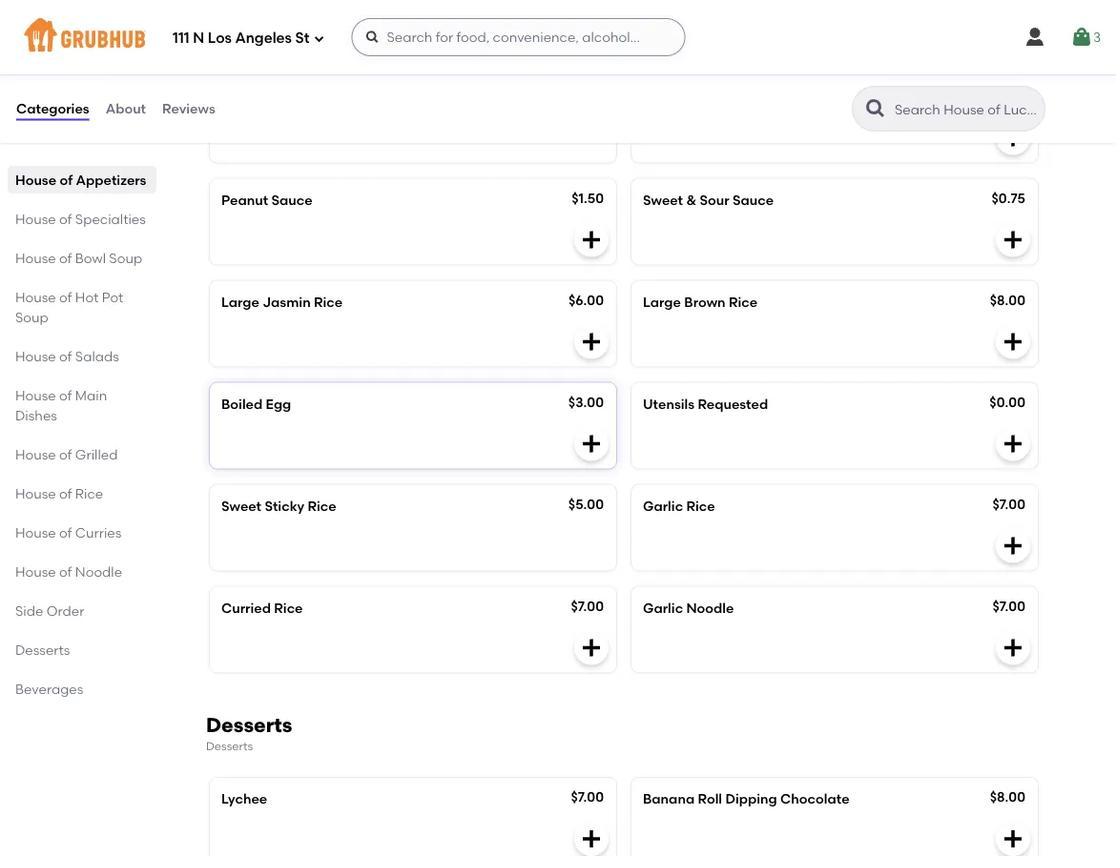 Task type: locate. For each thing, give the bounding box(es) containing it.
peanut sauce
[[221, 192, 313, 208]]

house up dishes
[[15, 387, 56, 404]]

svg image for utensils requested
[[1002, 433, 1025, 455]]

of for main
[[59, 387, 72, 404]]

0 vertical spatial noodle
[[75, 564, 122, 580]]

5 house from the top
[[15, 348, 56, 364]]

requested
[[698, 396, 768, 412]]

house up house of main dishes
[[15, 348, 56, 364]]

1 garlic from the top
[[643, 498, 683, 514]]

beverages tab
[[15, 679, 149, 699]]

house of bowl soup tab
[[15, 248, 149, 268]]

3 of from the top
[[59, 250, 72, 266]]

$7.00 for garlic rice
[[993, 496, 1026, 512]]

1 vertical spatial desserts
[[206, 713, 292, 737]]

0 horizontal spatial sweet
[[221, 498, 261, 514]]

1 house from the top
[[15, 172, 56, 188]]

1 vertical spatial soup
[[15, 309, 48, 325]]

chocolate
[[780, 791, 850, 807]]

lychee
[[221, 791, 267, 807]]

large brown rice
[[643, 294, 758, 310]]

house for house of bowl soup
[[15, 250, 56, 266]]

of for salads
[[59, 348, 72, 364]]

house of salads
[[15, 348, 119, 364]]

1 of from the top
[[60, 172, 73, 188]]

0 vertical spatial $8.00
[[990, 292, 1026, 308]]

large for large brown rice
[[643, 294, 681, 310]]

desserts for desserts desserts
[[206, 713, 292, 737]]

of for curries
[[59, 525, 72, 541]]

garlic for garlic noodle
[[643, 600, 683, 616]]

5 of from the top
[[59, 348, 72, 364]]

of for hot
[[59, 289, 72, 305]]

house of specialties
[[15, 211, 146, 227]]

large left brown
[[643, 294, 681, 310]]

6 of from the top
[[59, 387, 72, 404]]

0 vertical spatial desserts
[[15, 642, 70, 658]]

svg image for large brown rice
[[1002, 331, 1025, 353]]

svg image for garlic rice
[[1002, 535, 1025, 558]]

garlic
[[643, 498, 683, 514], [643, 600, 683, 616]]

sweet left &
[[643, 192, 683, 208]]

house down house of rice
[[15, 525, 56, 541]]

pot
[[102, 289, 123, 305]]

$7.00
[[993, 496, 1026, 512], [571, 598, 604, 614], [993, 598, 1026, 614], [571, 789, 604, 806]]

of left salads
[[59, 348, 72, 364]]

4 house from the top
[[15, 289, 56, 305]]

house inside house of hot pot soup
[[15, 289, 56, 305]]

10 of from the top
[[59, 564, 72, 580]]

soup
[[109, 250, 142, 266], [15, 309, 48, 325]]

of
[[60, 172, 73, 188], [59, 211, 72, 227], [59, 250, 72, 266], [59, 289, 72, 305], [59, 348, 72, 364], [59, 387, 72, 404], [59, 446, 72, 463], [59, 486, 72, 502], [59, 525, 72, 541], [59, 564, 72, 580]]

soup up house of salads
[[15, 309, 48, 325]]

about button
[[105, 74, 147, 143]]

7 house from the top
[[15, 446, 56, 463]]

1 vertical spatial garlic
[[643, 600, 683, 616]]

svg image
[[580, 24, 603, 47], [365, 30, 380, 45], [1002, 126, 1025, 149], [580, 331, 603, 353], [580, 637, 603, 660], [1002, 828, 1025, 851]]

house of appetizers
[[15, 172, 146, 188]]

house down house of grilled
[[15, 486, 56, 502]]

Search for food, convenience, alcohol... search field
[[352, 18, 685, 56]]

svg image for lychee
[[580, 828, 603, 851]]

large jasmin rice
[[221, 294, 343, 310]]

of inside "tab"
[[59, 564, 72, 580]]

111
[[173, 30, 190, 47]]

8 house from the top
[[15, 486, 56, 502]]

side order tab
[[15, 601, 149, 621]]

rice
[[314, 294, 343, 310], [729, 294, 758, 310], [75, 486, 103, 502], [308, 498, 336, 514], [686, 498, 715, 514], [274, 600, 303, 616]]

of left grilled
[[59, 446, 72, 463]]

7 of from the top
[[59, 446, 72, 463]]

of up order
[[59, 564, 72, 580]]

1 $8.00 from the top
[[990, 292, 1026, 308]]

0 vertical spatial sweet
[[643, 192, 683, 208]]

sauce right peanut
[[271, 192, 313, 208]]

1 horizontal spatial sweet
[[643, 192, 683, 208]]

desserts inside tab
[[15, 642, 70, 658]]

3 house from the top
[[15, 250, 56, 266]]

desserts
[[15, 642, 70, 658], [206, 713, 292, 737], [206, 740, 253, 754]]

svg image for boiled egg
[[580, 433, 603, 455]]

sweet
[[643, 192, 683, 208], [221, 498, 261, 514]]

of for rice
[[59, 486, 72, 502]]

1 horizontal spatial soup
[[109, 250, 142, 266]]

of inside house of main dishes
[[59, 387, 72, 404]]

of left hot
[[59, 289, 72, 305]]

house left hot
[[15, 289, 56, 305]]

sweet for sweet & sour sauce
[[643, 192, 683, 208]]

house of hot pot soup
[[15, 289, 123, 325]]

categories button
[[15, 74, 90, 143]]

house inside 'tab'
[[15, 486, 56, 502]]

0 vertical spatial soup
[[109, 250, 142, 266]]

sweet left "sticky"
[[221, 498, 261, 514]]

soup right bowl
[[109, 250, 142, 266]]

sauce right sour
[[733, 192, 774, 208]]

2 house from the top
[[15, 211, 56, 227]]

angeles
[[235, 30, 292, 47]]

boiled egg
[[221, 396, 291, 412]]

noodle
[[75, 564, 122, 580], [686, 600, 734, 616]]

egg
[[266, 396, 291, 412]]

2 of from the top
[[59, 211, 72, 227]]

$8.00
[[990, 292, 1026, 308], [990, 789, 1026, 806]]

banana
[[643, 791, 695, 807]]

of inside house of hot pot soup
[[59, 289, 72, 305]]

sticky
[[265, 498, 304, 514]]

10 house from the top
[[15, 564, 56, 580]]

house of grilled
[[15, 446, 118, 463]]

of up house of specialties
[[60, 172, 73, 188]]

2 garlic from the top
[[643, 600, 683, 616]]

0 horizontal spatial large
[[221, 294, 259, 310]]

roll
[[698, 791, 722, 807]]

house up side
[[15, 564, 56, 580]]

house down dishes
[[15, 446, 56, 463]]

4 of from the top
[[59, 289, 72, 305]]

0 horizontal spatial soup
[[15, 309, 48, 325]]

&
[[686, 192, 697, 208]]

curries
[[75, 525, 122, 541]]

bowl
[[75, 250, 106, 266]]

$8.00 for large brown rice
[[990, 292, 1026, 308]]

of inside 'tab'
[[59, 486, 72, 502]]

6 house from the top
[[15, 387, 56, 404]]

1 horizontal spatial large
[[643, 294, 681, 310]]

house of bowl soup
[[15, 250, 142, 266]]

of up house of bowl soup
[[59, 211, 72, 227]]

2 vertical spatial desserts
[[206, 740, 253, 754]]

noodle inside house of noodle "tab"
[[75, 564, 122, 580]]

2 large from the left
[[643, 294, 681, 310]]

of left curries
[[59, 525, 72, 541]]

house
[[15, 172, 56, 188], [15, 211, 56, 227], [15, 250, 56, 266], [15, 289, 56, 305], [15, 348, 56, 364], [15, 387, 56, 404], [15, 446, 56, 463], [15, 486, 56, 502], [15, 525, 56, 541], [15, 564, 56, 580]]

garlic noodle
[[643, 600, 734, 616]]

3 button
[[1070, 20, 1101, 54]]

jasmin
[[263, 294, 311, 310]]

house for house of grilled
[[15, 446, 56, 463]]

house of curries tab
[[15, 523, 149, 543]]

of left bowl
[[59, 250, 72, 266]]

of left main
[[59, 387, 72, 404]]

boiled
[[221, 396, 263, 412]]

house inside "tab"
[[15, 564, 56, 580]]

$4.00
[[990, 88, 1026, 104]]

0 vertical spatial garlic
[[643, 498, 683, 514]]

house of noodle
[[15, 564, 122, 580]]

large left jasmin
[[221, 294, 259, 310]]

1 vertical spatial sweet
[[221, 498, 261, 514]]

9 of from the top
[[59, 525, 72, 541]]

large
[[221, 294, 259, 310], [643, 294, 681, 310]]

sauce
[[271, 192, 313, 208], [733, 192, 774, 208]]

house up house of bowl soup
[[15, 211, 56, 227]]

house for house of curries
[[15, 525, 56, 541]]

beverages
[[15, 681, 83, 697]]

house of main dishes
[[15, 387, 107, 424]]

desserts desserts
[[206, 713, 292, 754]]

sour
[[700, 192, 730, 208]]

$5.00
[[568, 496, 604, 512]]

curried rice
[[221, 600, 303, 616]]

9 house from the top
[[15, 525, 56, 541]]

of for bowl
[[59, 250, 72, 266]]

grilled
[[75, 446, 118, 463]]

house inside house of main dishes
[[15, 387, 56, 404]]

house left bowl
[[15, 250, 56, 266]]

house up house of specialties
[[15, 172, 56, 188]]

8 of from the top
[[59, 486, 72, 502]]

of down house of grilled
[[59, 486, 72, 502]]

1 horizontal spatial sauce
[[733, 192, 774, 208]]

1 large from the left
[[221, 294, 259, 310]]

0 horizontal spatial sauce
[[271, 192, 313, 208]]

svg image
[[1024, 26, 1046, 49], [1070, 26, 1093, 49], [313, 33, 325, 44], [580, 228, 603, 251], [1002, 228, 1025, 251], [1002, 331, 1025, 353], [580, 433, 603, 455], [1002, 433, 1025, 455], [1002, 535, 1025, 558], [1002, 637, 1025, 660], [580, 828, 603, 851]]

1 vertical spatial $8.00
[[990, 789, 1026, 806]]

garlic rice
[[643, 498, 715, 514]]

house for house of hot pot soup
[[15, 289, 56, 305]]

of for grilled
[[59, 446, 72, 463]]

2 $8.00 from the top
[[990, 789, 1026, 806]]

0 horizontal spatial noodle
[[75, 564, 122, 580]]

1 vertical spatial noodle
[[686, 600, 734, 616]]

$6.00
[[569, 292, 604, 308]]

side order
[[15, 603, 84, 619]]

large for large jasmin rice
[[221, 294, 259, 310]]



Task type: describe. For each thing, give the bounding box(es) containing it.
curried
[[221, 600, 271, 616]]

about
[[106, 101, 146, 117]]

utensils
[[643, 396, 695, 412]]

n
[[193, 30, 204, 47]]

main
[[75, 387, 107, 404]]

house for house of salads
[[15, 348, 56, 364]]

house of main dishes tab
[[15, 385, 149, 426]]

brown
[[684, 294, 726, 310]]

svg image for $7.00
[[580, 637, 603, 660]]

st
[[295, 30, 310, 47]]

categories
[[16, 101, 89, 117]]

house for house of appetizers
[[15, 172, 56, 188]]

of for appetizers
[[60, 172, 73, 188]]

soup inside house of hot pot soup
[[15, 309, 48, 325]]

utensils requested
[[643, 396, 768, 412]]

dipping
[[725, 791, 777, 807]]

$7.00 for lychee
[[571, 789, 604, 806]]

main navigation navigation
[[0, 0, 1116, 74]]

svg image for sweet & sour sauce
[[1002, 228, 1025, 251]]

3
[[1093, 29, 1101, 45]]

garlic for garlic rice
[[643, 498, 683, 514]]

$8.00 for banana roll dipping chocolate
[[990, 789, 1026, 806]]

order
[[46, 603, 84, 619]]

Search House of Luck Thai BBQ search field
[[893, 100, 1039, 118]]

svg image for $4.00
[[1002, 126, 1025, 149]]

house of appetizers tab
[[15, 170, 149, 190]]

house for house of main dishes
[[15, 387, 56, 404]]

house of curries
[[15, 525, 122, 541]]

house of specialties tab
[[15, 209, 149, 229]]

search icon image
[[864, 97, 887, 120]]

$3.00
[[568, 394, 604, 410]]

hot
[[75, 289, 99, 305]]

svg image inside 3 button
[[1070, 26, 1093, 49]]

house of grilled tab
[[15, 445, 149, 465]]

los
[[208, 30, 232, 47]]

$1.50
[[572, 190, 604, 206]]

peanut
[[221, 192, 268, 208]]

house of hot pot soup tab
[[15, 287, 149, 327]]

1 sauce from the left
[[271, 192, 313, 208]]

$0.75
[[992, 190, 1026, 206]]

$0.00
[[990, 394, 1026, 410]]

of for specialties
[[59, 211, 72, 227]]

$7.00 for curried rice
[[571, 598, 604, 614]]

reviews
[[162, 101, 215, 117]]

rice inside 'tab'
[[75, 486, 103, 502]]

sweet & sour sauce
[[643, 192, 774, 208]]

house of noodle tab
[[15, 562, 149, 582]]

desserts inside desserts desserts
[[206, 740, 253, 754]]

2 sauce from the left
[[733, 192, 774, 208]]

reviews button
[[161, 74, 216, 143]]

desserts tab
[[15, 640, 149, 660]]

of for noodle
[[59, 564, 72, 580]]

1 horizontal spatial noodle
[[686, 600, 734, 616]]

house of rice tab
[[15, 484, 149, 504]]

svg image inside 'main navigation' navigation
[[365, 30, 380, 45]]

salads
[[75, 348, 119, 364]]

desserts for desserts
[[15, 642, 70, 658]]

specialties
[[75, 211, 146, 227]]

banana roll dipping chocolate
[[643, 791, 850, 807]]

$4.00 button
[[632, 77, 1038, 163]]

house of salads tab
[[15, 346, 149, 366]]

$7.00 for garlic noodle
[[993, 598, 1026, 614]]

svg image for peanut sauce
[[580, 228, 603, 251]]

appetizers
[[76, 172, 146, 188]]

house of rice
[[15, 486, 103, 502]]

house for house of rice
[[15, 486, 56, 502]]

svg image for garlic noodle
[[1002, 637, 1025, 660]]

sweet sticky rice
[[221, 498, 336, 514]]

svg image for $8.00
[[1002, 828, 1025, 851]]

house for house of specialties
[[15, 211, 56, 227]]

sweet for sweet sticky rice
[[221, 498, 261, 514]]

111 n los angeles st
[[173, 30, 310, 47]]

side
[[15, 603, 43, 619]]

svg image for $6.00
[[580, 331, 603, 353]]

dishes
[[15, 407, 57, 424]]

house for house of noodle
[[15, 564, 56, 580]]



Task type: vqa. For each thing, say whether or not it's contained in the screenshot.


